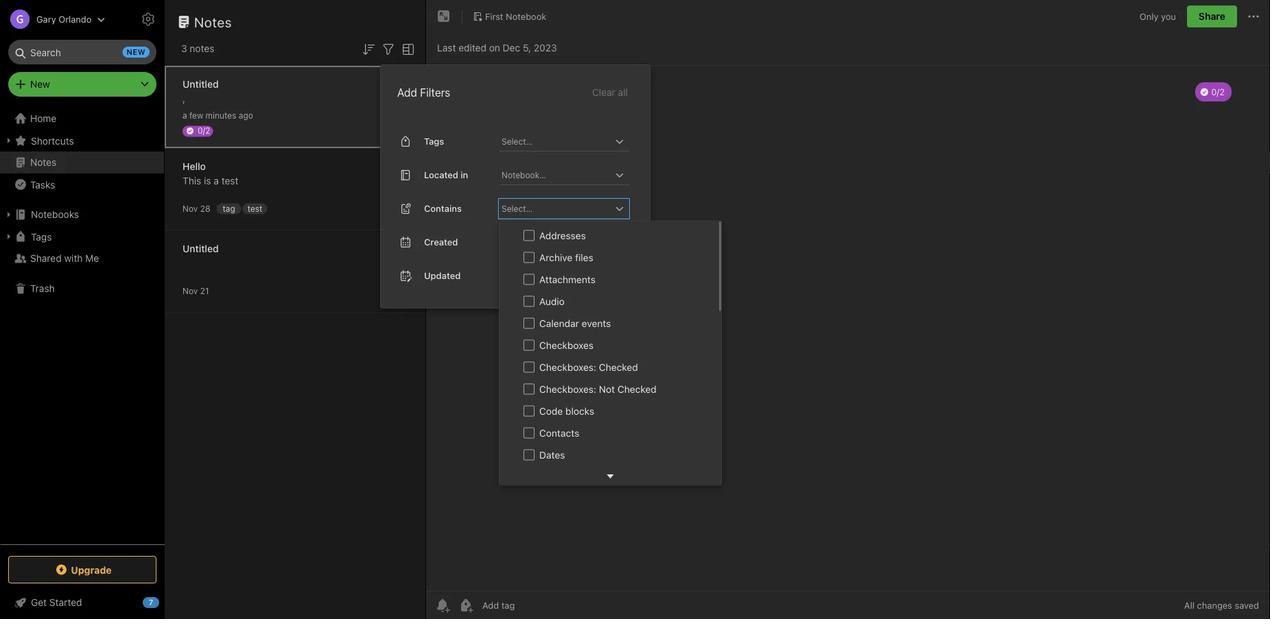Task type: describe. For each thing, give the bounding box(es) containing it.
addresses
[[540, 230, 586, 241]]

with
[[64, 253, 83, 264]]

Select39208 checkbox
[[524, 384, 535, 395]]

add filters
[[397, 86, 451, 99]]

is
[[204, 175, 211, 187]]

notes link
[[0, 152, 164, 174]]

audio
[[540, 296, 565, 307]]

shared with me link
[[0, 248, 164, 270]]

first notebook button
[[468, 7, 551, 26]]

1 horizontal spatial a
[[214, 175, 219, 187]]

untitled ,
[[183, 79, 219, 104]]

last edited on dec 5, 2023
[[437, 42, 557, 54]]

28
[[200, 204, 210, 214]]

add
[[397, 86, 417, 99]]

expand tags image
[[3, 231, 14, 242]]

settings image
[[140, 11, 157, 27]]

tags button
[[0, 226, 164, 248]]

on
[[489, 42, 500, 54]]

nov for nov 28
[[183, 204, 198, 214]]

checkboxes: not checked
[[540, 384, 657, 395]]

untitled for untitled
[[183, 243, 219, 255]]

tasks button
[[0, 174, 164, 196]]

dates
[[540, 450, 565, 461]]

notebooks
[[31, 209, 79, 220]]

updated
[[424, 271, 461, 281]]

started
[[49, 598, 82, 609]]

checkboxes: for checkboxes: checked
[[540, 362, 597, 373]]

0 horizontal spatial a
[[183, 111, 187, 120]]

Select39206 checkbox
[[524, 340, 535, 351]]

3 notes
[[181, 43, 214, 54]]

2023
[[534, 42, 557, 54]]

blocks
[[566, 406, 595, 417]]

shortcuts
[[31, 135, 74, 146]]

contacts
[[540, 428, 580, 439]]

new button
[[8, 72, 157, 97]]

Note Editor text field
[[426, 66, 1271, 592]]

7
[[149, 599, 153, 608]]

nov for nov 21
[[183, 287, 198, 296]]

nov 21
[[183, 287, 209, 296]]

get
[[31, 598, 47, 609]]

home link
[[0, 108, 165, 130]]

get started
[[31, 598, 82, 609]]

new
[[30, 79, 50, 90]]

attachments
[[540, 274, 596, 285]]

calendar
[[540, 318, 579, 329]]

Select39211 checkbox
[[524, 450, 535, 461]]

me
[[85, 253, 99, 264]]

tags inside button
[[31, 231, 52, 242]]

upgrade
[[71, 565, 112, 576]]

new
[[127, 48, 146, 57]]

all changes saved
[[1185, 601, 1260, 611]]

nov 28
[[183, 204, 210, 214]]

tag
[[223, 204, 235, 213]]

notes
[[190, 43, 214, 54]]

dec
[[503, 42, 520, 54]]

row group containing addresses
[[500, 222, 719, 620]]

 input text field for contains
[[500, 199, 612, 218]]

shared with me
[[30, 253, 99, 264]]

Add filters field
[[380, 40, 397, 58]]

note window element
[[426, 0, 1271, 620]]

this is a test
[[183, 175, 239, 187]]

checkboxes
[[540, 340, 594, 351]]

upgrade button
[[8, 557, 157, 584]]

add filters image
[[380, 41, 397, 58]]

in
[[461, 170, 468, 180]]

Select39210 checkbox
[[524, 428, 535, 439]]

edited
[[459, 42, 487, 54]]

clear
[[592, 87, 616, 98]]

gary
[[36, 14, 56, 24]]

gary orlando
[[36, 14, 92, 24]]

files
[[575, 252, 594, 263]]

share
[[1199, 11, 1226, 22]]

shortcuts button
[[0, 130, 164, 152]]



Task type: locate. For each thing, give the bounding box(es) containing it.
1 vertical spatial checkboxes:
[[540, 384, 597, 395]]

2 vertical spatial  input text field
[[500, 199, 612, 218]]

2 checkboxes: from the top
[[540, 384, 597, 395]]

only you
[[1140, 11, 1177, 21]]

hello
[[183, 161, 206, 172]]

first notebook
[[485, 11, 547, 21]]

calendar events
[[540, 318, 611, 329]]

1 horizontal spatial notes
[[194, 14, 232, 30]]

untitled down nov 28
[[183, 243, 219, 255]]

add a reminder image
[[435, 598, 451, 614]]

Select39202 checkbox
[[524, 252, 535, 263]]

3  input text field from the top
[[500, 199, 612, 218]]

tree containing home
[[0, 108, 165, 544]]

only
[[1140, 11, 1159, 21]]

expand notebooks image
[[3, 209, 14, 220]]

1 vertical spatial nov
[[183, 287, 198, 296]]

you
[[1162, 11, 1177, 21]]

Help and Learning task checklist field
[[0, 592, 165, 614]]

Select39203 checkbox
[[524, 274, 535, 285]]

saved
[[1235, 601, 1260, 611]]

events
[[582, 318, 611, 329]]

test right is
[[222, 175, 239, 187]]

,
[[183, 93, 185, 104]]

View options field
[[397, 40, 417, 58]]

0 vertical spatial  input text field
[[500, 132, 612, 151]]

Select39204 checkbox
[[524, 296, 535, 307]]

 input text field for located in
[[500, 165, 612, 185]]

0 horizontal spatial tags
[[31, 231, 52, 242]]

tree
[[0, 108, 165, 544]]

3
[[181, 43, 187, 54]]

all
[[618, 87, 628, 98]]

new search field
[[18, 40, 150, 65]]

untitled for untitled ,
[[183, 79, 219, 90]]

notes up tasks
[[30, 157, 56, 168]]

click to collapse image
[[160, 594, 170, 611]]

 input text field inside contains field
[[500, 199, 612, 218]]

nov left 28
[[183, 204, 198, 214]]

checkboxes: for checkboxes: not checked
[[540, 384, 597, 395]]

0 vertical spatial nov
[[183, 204, 198, 214]]

1 horizontal spatial tags
[[424, 136, 444, 147]]

few
[[189, 111, 203, 120]]

changes
[[1198, 601, 1233, 611]]

1 vertical spatial untitled
[[183, 243, 219, 255]]

21
[[200, 287, 209, 296]]

tasks
[[30, 179, 55, 190]]

 input text field inside located in field
[[500, 165, 612, 185]]

this
[[183, 175, 201, 187]]

checkboxes: down the checkboxes at the bottom left of page
[[540, 362, 597, 373]]

orlando
[[59, 14, 92, 24]]

Select39209 checkbox
[[524, 406, 535, 417]]

more actions image
[[1246, 8, 1262, 25]]

located
[[424, 170, 458, 180]]

first
[[485, 11, 504, 21]]

0/2
[[198, 126, 210, 136]]

ago
[[239, 111, 253, 120]]

notes inside tree
[[30, 157, 56, 168]]

2 nov from the top
[[183, 287, 198, 296]]

checked
[[599, 362, 638, 373], [618, 384, 657, 395]]

 input text field up located in field
[[500, 132, 612, 151]]

Tags field
[[499, 132, 629, 152]]

Sort options field
[[360, 40, 377, 58]]

Add tag field
[[481, 600, 584, 612]]

test right tag
[[248, 204, 262, 213]]

notes up notes on the top of page
[[194, 14, 232, 30]]

code
[[540, 406, 563, 417]]

tags up located
[[424, 136, 444, 147]]

checkboxes:
[[540, 362, 597, 373], [540, 384, 597, 395]]

0 vertical spatial checked
[[599, 362, 638, 373]]

1 vertical spatial tags
[[31, 231, 52, 242]]

test
[[222, 175, 239, 187], [248, 204, 262, 213]]

clear all button
[[591, 84, 629, 101]]

 input text field for tags
[[500, 132, 612, 151]]

 input text field up 'addresses'
[[500, 199, 612, 218]]

0 vertical spatial tags
[[424, 136, 444, 147]]

filters
[[420, 86, 451, 99]]

Contains field
[[499, 199, 629, 219]]

shared
[[30, 253, 62, 264]]

0 vertical spatial checkboxes:
[[540, 362, 597, 373]]

Account field
[[0, 5, 105, 33]]

0 vertical spatial test
[[222, 175, 239, 187]]

a right is
[[214, 175, 219, 187]]

1 untitled from the top
[[183, 79, 219, 90]]

tags up shared
[[31, 231, 52, 242]]

notebooks link
[[0, 204, 164, 226]]

created
[[424, 237, 458, 247]]

0 vertical spatial untitled
[[183, 79, 219, 90]]

share button
[[1187, 5, 1238, 27]]

checkboxes: checked
[[540, 362, 638, 373]]

notebook
[[506, 11, 547, 21]]

home
[[30, 113, 56, 124]]

minutes
[[206, 111, 236, 120]]

1  input text field from the top
[[500, 132, 612, 151]]

Select39212 checkbox
[[524, 472, 535, 483]]

2 untitled from the top
[[183, 243, 219, 255]]

0 vertical spatial a
[[183, 111, 187, 120]]

Select39207 checkbox
[[524, 362, 535, 373]]

code blocks
[[540, 406, 595, 417]]

1 vertical spatial notes
[[30, 157, 56, 168]]

archive files
[[540, 252, 594, 263]]

1 vertical spatial checked
[[618, 384, 657, 395]]

1 horizontal spatial test
[[248, 204, 262, 213]]

 input text field inside tags field
[[500, 132, 612, 151]]

notes
[[194, 14, 232, 30], [30, 157, 56, 168]]

all
[[1185, 601, 1195, 611]]

a few minutes ago
[[183, 111, 253, 120]]

More actions field
[[1246, 5, 1262, 27]]

archive
[[540, 252, 573, 263]]

checked up not
[[599, 362, 638, 373]]

row group
[[500, 222, 719, 620]]

last
[[437, 42, 456, 54]]

tags
[[424, 136, 444, 147], [31, 231, 52, 242]]

untitled
[[183, 79, 219, 90], [183, 243, 219, 255]]

trash link
[[0, 278, 164, 300]]

add tag image
[[458, 598, 474, 614]]

untitled up ,
[[183, 79, 219, 90]]

1 vertical spatial a
[[214, 175, 219, 187]]

Search text field
[[18, 40, 147, 65]]

not
[[599, 384, 615, 395]]

1 checkboxes: from the top
[[540, 362, 597, 373]]

Select39205 checkbox
[[524, 318, 535, 329]]

expand note image
[[436, 8, 452, 25]]

1 vertical spatial test
[[248, 204, 262, 213]]

checked right not
[[618, 384, 657, 395]]

located in
[[424, 170, 468, 180]]

0 vertical spatial notes
[[194, 14, 232, 30]]

clear all
[[592, 87, 628, 98]]

contains
[[424, 204, 462, 214]]

2  input text field from the top
[[500, 165, 612, 185]]

1 vertical spatial  input text field
[[500, 165, 612, 185]]

5,
[[523, 42, 531, 54]]

1 nov from the top
[[183, 204, 198, 214]]

trash
[[30, 283, 55, 294]]

Select39201 checkbox
[[524, 230, 535, 241]]

nov
[[183, 204, 198, 214], [183, 287, 198, 296]]

a left the few
[[183, 111, 187, 120]]

Located in field
[[499, 165, 629, 185]]

 input text field
[[500, 132, 612, 151], [500, 165, 612, 185], [500, 199, 612, 218]]

0 horizontal spatial notes
[[30, 157, 56, 168]]

 input text field down tags field
[[500, 165, 612, 185]]

0 horizontal spatial test
[[222, 175, 239, 187]]

nov left 21
[[183, 287, 198, 296]]

checkboxes: up code blocks
[[540, 384, 597, 395]]



Task type: vqa. For each thing, say whether or not it's contained in the screenshot.
"Urgent" inside URGENT B link
no



